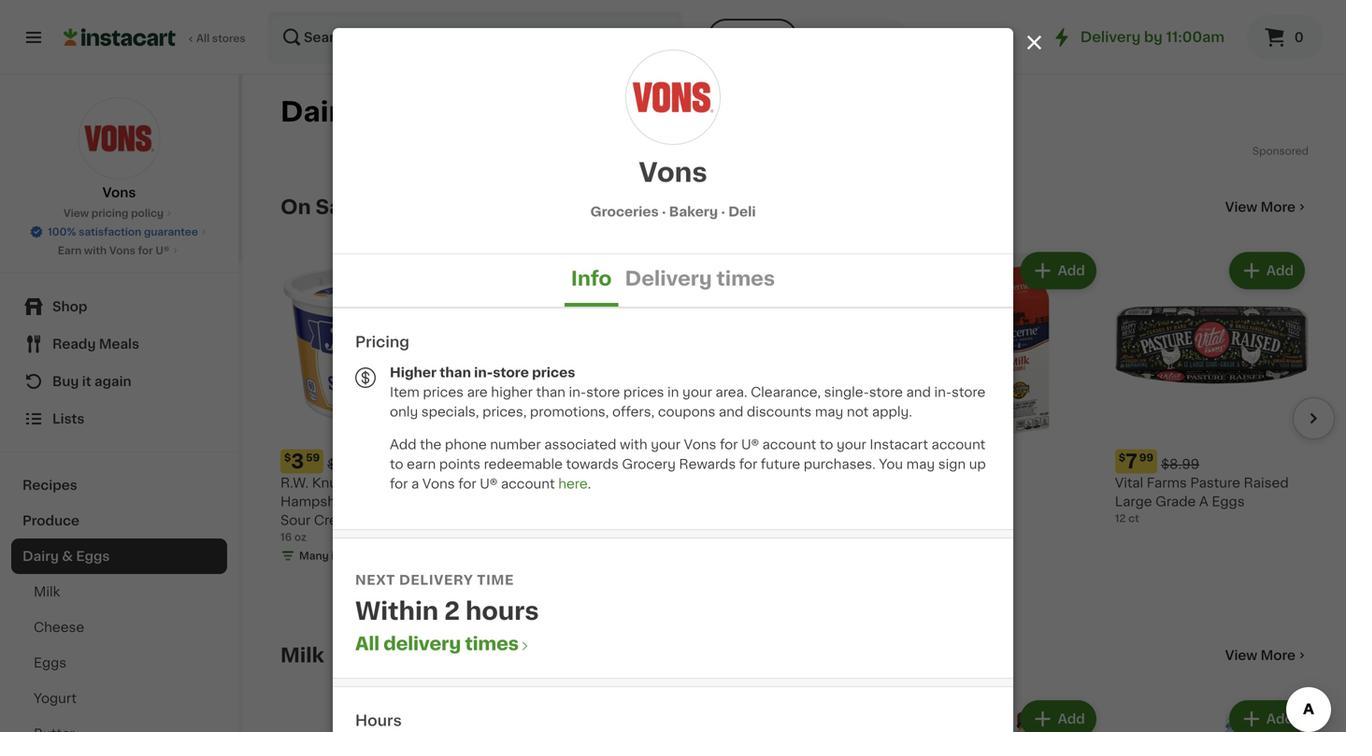 Task type: locate. For each thing, give the bounding box(es) containing it.
all inside all delivery times 
[[355, 636, 380, 653]]

0 vertical spatial dairy
[[281, 99, 358, 125]]

all left stores
[[196, 33, 210, 43]]

1 59 from the left
[[306, 453, 320, 463]]

1 vertical spatial delivery
[[384, 636, 461, 653]]

1 horizontal spatial 3
[[500, 452, 513, 472]]

it
[[82, 375, 91, 388]]

$3.59 original price: $3.99 element for r.w. knudsen family hampshire 100% natural sour cream
[[281, 450, 474, 474]]

0 vertical spatial times
[[717, 269, 775, 289]]

prices up promotions, at the left bottom of page
[[532, 366, 576, 379]]

all
[[196, 33, 210, 43], [355, 636, 380, 653]]

and
[[907, 386, 931, 399], [719, 405, 744, 419]]

you
[[879, 458, 904, 471]]

delivery inside all delivery times 
[[384, 636, 461, 653]]

$3.99 up knudsen
[[327, 458, 365, 471]]

$ down instacart
[[911, 453, 917, 463]]

2 horizontal spatial prices
[[624, 386, 664, 399]]

1 3 from the left
[[291, 452, 304, 472]]

0 horizontal spatial 3
[[291, 452, 304, 472]]

1 horizontal spatial sour
[[530, 477, 560, 490]]

· left deli
[[721, 205, 726, 218]]

1 horizontal spatial dairy & eggs
[[281, 99, 466, 125]]

8
[[709, 452, 722, 472], [716, 532, 723, 543]]

account up 'sign'
[[932, 438, 986, 451]]

for left a in the left bottom of the page
[[390, 477, 408, 491]]

oz inside r.w. knudsen family hampshire 100% natural sour cream 16 oz
[[294, 532, 307, 543]]

view pricing policy
[[63, 208, 164, 218]]

0 horizontal spatial oz
[[294, 532, 307, 543]]

2 oz from the left
[[725, 532, 738, 543]]

1 vertical spatial dairy
[[22, 550, 59, 563]]

all down the within
[[355, 636, 380, 653]]

2 horizontal spatial account
[[932, 438, 986, 451]]

1 horizontal spatial oz
[[725, 532, 738, 543]]

here .
[[559, 477, 591, 491]]

cream down hampshire at the left bottom
[[314, 514, 358, 527]]

dairy & eggs link
[[11, 539, 227, 574]]

1 99 from the left
[[724, 453, 738, 463]]

99
[[724, 453, 738, 463], [1140, 453, 1154, 463]]

oz
[[294, 532, 307, 543], [725, 532, 738, 543]]

natural
[[394, 495, 442, 508]]

vons logo image
[[627, 51, 720, 144], [78, 97, 160, 180]]

prices up offers,
[[624, 386, 664, 399]]

1 vertical spatial 8
[[716, 532, 723, 543]]

0 horizontal spatial ·
[[662, 205, 666, 218]]

tab list containing info
[[333, 254, 1014, 307]]

to up the purchases.
[[820, 438, 834, 451]]

· left bakery
[[662, 205, 666, 218]]

1 vertical spatial view more link
[[1226, 646, 1309, 665]]

delivery inside tab
[[625, 269, 712, 289]]

offers,
[[613, 405, 655, 419]]

delivery left by
[[1081, 30, 1141, 44]]

area.
[[716, 386, 748, 399]]

1 $ from the left
[[284, 453, 291, 463]]

1 horizontal spatial and
[[907, 386, 931, 399]]

in- up are
[[474, 366, 493, 379]]

1 horizontal spatial may
[[907, 458, 935, 471]]

in
[[668, 386, 679, 399], [331, 551, 341, 561]]

yogurt
[[34, 692, 77, 705]]

0 vertical spatial than
[[440, 366, 471, 379]]

0 vertical spatial to
[[820, 438, 834, 451]]

1 more from the top
[[1261, 201, 1296, 214]]

all for delivery
[[355, 636, 380, 653]]

on sale now link
[[281, 196, 412, 218]]

your up coupons
[[683, 386, 713, 399]]

0 vertical spatial delivery
[[399, 574, 474, 587]]

2 $3.99 from the left
[[536, 458, 574, 471]]

in-
[[474, 366, 493, 379], [569, 386, 587, 399], [935, 386, 952, 399]]

99 inside $ 7 99 $8.99 vital farms pasture raised large grade a eggs 12 ct
[[1140, 453, 1154, 463]]

again
[[94, 375, 132, 388]]

and down area.
[[719, 405, 744, 419]]

0 horizontal spatial $3.99
[[327, 458, 365, 471]]

here
[[559, 477, 588, 491]]

$ inside $ 7 99 $8.99 vital farms pasture raised large grade a eggs 12 ct
[[1119, 453, 1126, 463]]

with inside add the phone number associated with your vons for u® account to your instacart account to earn points redeemable towards grocery rewards for future purchases. you may sign up for a vons for u® account
[[620, 438, 648, 451]]

cream down towards
[[564, 477, 607, 490]]

daisy sour cream
[[489, 477, 607, 490]]

1 vertical spatial more
[[1261, 649, 1296, 662]]

None search field
[[267, 11, 683, 64]]

$3.59 original price: $3.99 element up family
[[281, 450, 474, 474]]

delivery
[[1081, 30, 1141, 44], [625, 269, 712, 289]]

only
[[390, 405, 418, 419]]

79
[[932, 453, 945, 463]]

delivery down the within 2 hours
[[384, 636, 461, 653]]

delivery up the within 2 hours
[[399, 574, 474, 587]]

2 left x
[[698, 532, 705, 543]]

1 vertical spatial dairy & eggs
[[22, 550, 110, 563]]

1 vertical spatial may
[[907, 458, 935, 471]]

many
[[299, 551, 329, 561]]

4 $ from the left
[[911, 453, 917, 463]]

hampshire
[[281, 495, 352, 508]]

add
[[641, 264, 668, 277], [1058, 264, 1086, 277], [1267, 264, 1294, 277], [390, 438, 417, 451], [1058, 713, 1086, 726], [1267, 713, 1294, 726]]

1 $3.99 from the left
[[327, 458, 365, 471]]

than up are
[[440, 366, 471, 379]]

times down hours
[[465, 636, 519, 653]]

view for on sale now
[[1226, 201, 1258, 214]]

$8.99
[[1162, 458, 1200, 471]]

$ up "r.w."
[[284, 453, 291, 463]]

2
[[917, 452, 930, 472], [698, 532, 705, 543], [444, 600, 460, 623]]

99 right 7
[[1140, 453, 1154, 463]]

next delivery time
[[355, 574, 514, 587]]

0 horizontal spatial to
[[390, 458, 404, 471]]

prices up specials, on the left
[[423, 386, 464, 399]]

0 horizontal spatial and
[[719, 405, 744, 419]]

account up future
[[763, 438, 817, 451]]

milk link for cheese link
[[11, 574, 227, 610]]

buy it again link
[[11, 363, 227, 400]]

may down single- at the right bottom of the page
[[815, 405, 844, 419]]

0 vertical spatial milk link
[[11, 574, 227, 610]]

times
[[717, 269, 775, 289], [465, 636, 519, 653]]

$7.99 original price: $8.99 element
[[1116, 450, 1309, 474]]

1 horizontal spatial ·
[[721, 205, 726, 218]]

2 vertical spatial u®
[[480, 477, 498, 491]]

by
[[1145, 30, 1163, 44]]

$ 7 99 $8.99 vital farms pasture raised large grade a eggs 12 ct
[[1116, 452, 1289, 524]]

store up 'apply.'
[[870, 386, 903, 399]]

$ for $3.59 original price: $3.99 element associated with daisy sour cream
[[493, 453, 500, 463]]

produce link
[[11, 503, 227, 539]]

1 vertical spatial milk link
[[281, 645, 324, 667]]

0 vertical spatial 2
[[917, 452, 930, 472]]

$
[[284, 453, 291, 463], [702, 453, 709, 463], [493, 453, 500, 463], [911, 453, 917, 463], [1119, 453, 1126, 463]]

1 horizontal spatial 100%
[[356, 495, 391, 508]]

milk link for the "view more" link associated with milk
[[281, 645, 324, 667]]

close modal image
[[1023, 31, 1047, 54]]

2 $3.59 original price: $3.99 element from the left
[[489, 450, 683, 474]]

cream inside r.w. knudsen family hampshire 100% natural sour cream 16 oz
[[314, 514, 358, 527]]

earn
[[58, 246, 82, 256]]

hours
[[355, 714, 402, 729]]

0 horizontal spatial 59
[[306, 453, 320, 463]]

and up 'apply.'
[[907, 386, 931, 399]]

59 for r.w. knudsen family hampshire 100% natural sour cream
[[306, 453, 320, 463]]

2 59 from the left
[[515, 453, 529, 463]]

view more link for milk
[[1226, 646, 1309, 665]]

in- up promotions, at the left bottom of page
[[569, 386, 587, 399]]

product group
[[281, 248, 474, 567], [489, 248, 683, 508], [698, 248, 892, 605], [907, 248, 1101, 508], [1116, 248, 1309, 526], [281, 697, 474, 732], [907, 697, 1101, 732], [1116, 697, 1309, 732]]

your
[[683, 386, 713, 399], [651, 438, 681, 451], [837, 438, 867, 451]]

delivery
[[399, 574, 474, 587], [384, 636, 461, 653]]

1 horizontal spatial $3.99
[[536, 458, 574, 471]]

shop
[[52, 300, 87, 313]]

59 up "r.w."
[[306, 453, 320, 463]]

add the phone number associated with your vons for u® account to your instacart account to earn points redeemable towards grocery rewards for future purchases. you may sign up for a vons for u® account
[[390, 438, 986, 491]]

1 horizontal spatial with
[[620, 438, 648, 451]]

to
[[820, 438, 834, 451], [390, 458, 404, 471]]

u® down discounts
[[742, 438, 759, 451]]

specials,
[[422, 405, 479, 419]]

sour down redeemable
[[530, 477, 560, 490]]

2 view more link from the top
[[1226, 646, 1309, 665]]

0 vertical spatial cream
[[564, 477, 607, 490]]

u®
[[156, 246, 170, 256], [742, 438, 759, 451], [480, 477, 498, 491]]

recipes
[[22, 479, 77, 492]]


[[355, 368, 376, 388]]

0 horizontal spatial cream
[[314, 514, 358, 527]]

1 horizontal spatial delivery
[[1081, 30, 1141, 44]]

vons link
[[78, 97, 160, 202]]

1 horizontal spatial 59
[[515, 453, 529, 463]]

spo
[[1253, 146, 1273, 156]]

$3.59 original price: $3.99 element for daisy sour cream
[[489, 450, 683, 474]]

0 vertical spatial all
[[196, 33, 210, 43]]

0 vertical spatial 100%
[[48, 227, 76, 237]]

1 $ 3 59 from the left
[[284, 452, 320, 472]]

phone
[[445, 438, 487, 451]]

1 vertical spatial u®
[[742, 438, 759, 451]]

99 left future
[[724, 453, 738, 463]]

1 vertical spatial delivery
[[625, 269, 712, 289]]

1 horizontal spatial in
[[668, 386, 679, 399]]

earn with vons for u®
[[58, 246, 170, 256]]

a
[[412, 477, 419, 491]]

sour
[[530, 477, 560, 490], [281, 514, 311, 527]]

2 3 from the left
[[500, 452, 513, 472]]

0 vertical spatial in
[[668, 386, 679, 399]]

time
[[477, 574, 514, 587]]

single-
[[825, 386, 870, 399]]

$3.59 original price: $3.99 element
[[281, 450, 474, 474], [489, 450, 683, 474]]

delivery times
[[625, 269, 775, 289]]

u® down guarantee
[[156, 246, 170, 256]]

0 horizontal spatial with
[[84, 246, 107, 256]]

0 horizontal spatial dairy
[[22, 550, 59, 563]]

0 horizontal spatial all
[[196, 33, 210, 43]]

2 $ from the left
[[702, 453, 709, 463]]

account down redeemable
[[501, 477, 555, 491]]

100% down family
[[356, 495, 391, 508]]

with up grocery at the bottom of page
[[620, 438, 648, 451]]

1 vertical spatial all
[[355, 636, 380, 653]]

1 horizontal spatial to
[[820, 438, 834, 451]]

2 horizontal spatial in-
[[935, 386, 952, 399]]

add inside add the phone number associated with your vons for u® account to your instacart account to earn points redeemable towards grocery rewards for future purchases. you may sign up for a vons for u® account
[[390, 438, 417, 451]]

0 horizontal spatial prices
[[423, 386, 464, 399]]

large
[[1116, 495, 1153, 509]]

2 99 from the left
[[1140, 453, 1154, 463]]

0 vertical spatial with
[[84, 246, 107, 256]]

may inside higher than in-store prices item prices are higher than in-store prices in your area. clearance, single-store and in-store only specials, prices, promotions, offers, coupons and discounts may not apply.
[[815, 405, 844, 419]]

1 horizontal spatial your
[[683, 386, 713, 399]]

0 horizontal spatial $ 3 59
[[284, 452, 320, 472]]

cream
[[564, 477, 607, 490], [314, 514, 358, 527]]

u® down points
[[480, 477, 498, 491]]

vons up rewards
[[684, 438, 717, 451]]

1 horizontal spatial $ 3 59
[[493, 452, 529, 472]]

0 vertical spatial view more
[[1226, 201, 1296, 214]]

100% up 'earn' at the left of page
[[48, 227, 76, 237]]

0 vertical spatial more
[[1261, 201, 1296, 214]]

1 horizontal spatial $3.59 original price: $3.99 element
[[489, 450, 683, 474]]

vons up groceries · bakery · deli at the top
[[639, 160, 708, 186]]

0 horizontal spatial delivery
[[625, 269, 712, 289]]

1 vertical spatial than
[[536, 386, 566, 399]]

0 vertical spatial view more link
[[1226, 198, 1309, 217]]

more
[[1261, 201, 1296, 214], [1261, 649, 1296, 662]]

59 down 'number'
[[515, 453, 529, 463]]

for down points
[[458, 477, 477, 491]]

a
[[1200, 495, 1209, 509]]

2 up all delivery times 
[[444, 600, 460, 623]]

3 down 'number'
[[500, 452, 513, 472]]

with down satisfaction
[[84, 246, 107, 256]]

1 horizontal spatial 2
[[698, 532, 705, 543]]

to up family
[[390, 458, 404, 471]]

0 horizontal spatial $3.59 original price: $3.99 element
[[281, 450, 474, 474]]

0 vertical spatial u®
[[156, 246, 170, 256]]

1 oz from the left
[[294, 532, 307, 543]]

in up coupons
[[668, 386, 679, 399]]

2 horizontal spatial 2
[[917, 452, 930, 472]]

oz right x
[[725, 532, 738, 543]]

$ down 'number'
[[493, 453, 500, 463]]

1 vertical spatial view more
[[1226, 649, 1296, 662]]

1 vertical spatial times
[[465, 636, 519, 653]]

1 vertical spatial in
[[331, 551, 341, 561]]

earn
[[407, 458, 436, 471]]

&
[[365, 99, 388, 125], [62, 550, 73, 563]]

your up the purchases.
[[837, 438, 867, 451]]

delivery down groceries · bakery · deli at the top
[[625, 269, 712, 289]]

in- up 79
[[935, 386, 952, 399]]

0 horizontal spatial in
[[331, 551, 341, 561]]

2 $ 3 59 from the left
[[493, 452, 529, 472]]

not
[[847, 405, 869, 419]]

1 view more link from the top
[[1226, 198, 1309, 217]]

info
[[571, 269, 612, 289]]

2 more from the top
[[1261, 649, 1296, 662]]

99 inside $ 8 99
[[724, 453, 738, 463]]

$3.59 original price: $3.99 element up .
[[489, 450, 683, 474]]

guarantee
[[144, 227, 198, 237]]

times down deli
[[717, 269, 775, 289]]

$3.99 up daisy sour cream
[[536, 458, 574, 471]]

0 horizontal spatial 100%
[[48, 227, 76, 237]]

$ down coupons
[[702, 453, 709, 463]]

8 right x
[[716, 532, 723, 543]]

2 vertical spatial 2
[[444, 600, 460, 623]]

the
[[420, 438, 442, 451]]

1 vertical spatial with
[[620, 438, 648, 451]]

tab list
[[333, 254, 1014, 307]]

delivery for delivery by 11:00am
[[1081, 30, 1141, 44]]

0 horizontal spatial u®
[[156, 246, 170, 256]]

3 $ from the left
[[493, 453, 500, 463]]

3 up "r.w."
[[291, 452, 304, 472]]

1 vertical spatial cream
[[314, 514, 358, 527]]

$ for r.w. knudsen family hampshire 100% natural sour cream's $3.59 original price: $3.99 element
[[284, 453, 291, 463]]

$ 3 59 up "r.w."
[[284, 452, 320, 472]]

your up grocery at the bottom of page
[[651, 438, 681, 451]]

1 $3.59 original price: $3.99 element from the left
[[281, 450, 474, 474]]

$ 3 59 down 'number'
[[493, 452, 529, 472]]

all inside all stores link
[[196, 33, 210, 43]]

1 horizontal spatial u®
[[480, 477, 498, 491]]

pricing
[[355, 335, 410, 350]]

2 left 79
[[917, 452, 930, 472]]

view more link
[[1226, 198, 1309, 217], [1226, 646, 1309, 665]]

sour up 16 at the bottom left
[[281, 514, 311, 527]]

for
[[138, 246, 153, 256], [720, 438, 738, 451], [740, 458, 758, 471], [390, 477, 408, 491], [458, 477, 477, 491]]

$ 3 59
[[284, 452, 320, 472], [493, 452, 529, 472]]

0 horizontal spatial &
[[62, 550, 73, 563]]

1 horizontal spatial milk link
[[281, 645, 324, 667]]

add button for 2
[[1023, 254, 1095, 288]]

$ up the "vital" at bottom
[[1119, 453, 1126, 463]]

for right $ 8 99
[[740, 458, 758, 471]]

59 for daisy sour cream
[[515, 453, 529, 463]]

$ inside $ 2 79
[[911, 453, 917, 463]]

0 horizontal spatial sour
[[281, 514, 311, 527]]

100% inside button
[[48, 227, 76, 237]]

than up promotions, at the left bottom of page
[[536, 386, 566, 399]]

oz right 16 at the bottom left
[[294, 532, 307, 543]]

1 vertical spatial and
[[719, 405, 744, 419]]

8 down coupons
[[709, 452, 722, 472]]

0 vertical spatial &
[[365, 99, 388, 125]]

1 · from the left
[[662, 205, 666, 218]]

0 vertical spatial delivery
[[1081, 30, 1141, 44]]

$ 3 59 for r.w. knudsen family hampshire 100% natural sour cream
[[284, 452, 320, 472]]

5 $ from the left
[[1119, 453, 1126, 463]]

may down instacart
[[907, 458, 935, 471]]

rewards
[[679, 458, 736, 471]]

in left stock on the bottom left of page
[[331, 551, 341, 561]]

2 x 8 oz
[[698, 532, 738, 543]]

2 view more from the top
[[1226, 649, 1296, 662]]

add button for 3
[[605, 254, 678, 288]]

may
[[815, 405, 844, 419], [907, 458, 935, 471]]

grade
[[1156, 495, 1197, 509]]

7
[[1126, 452, 1138, 472]]

0 vertical spatial may
[[815, 405, 844, 419]]

1 view more from the top
[[1226, 201, 1296, 214]]

vons down 100% satisfaction guarantee
[[109, 246, 136, 256]]

0 horizontal spatial times
[[465, 636, 519, 653]]



Task type: vqa. For each thing, say whether or not it's contained in the screenshot.
Loaf in the Schwartz Brothers Bakery Croissant Loaf 15 oz
no



Task type: describe. For each thing, give the bounding box(es) containing it.
.
[[588, 477, 591, 491]]

0 vertical spatial sour
[[530, 477, 560, 490]]

stock
[[343, 551, 373, 561]]

apply.
[[873, 405, 913, 419]]

higher
[[390, 366, 437, 379]]

pasture
[[1191, 477, 1241, 490]]

may inside add the phone number associated with your vons for u® account to your instacart account to earn points redeemable towards grocery rewards for future purchases. you may sign up for a vons for u® account
[[907, 458, 935, 471]]

store up offers,
[[586, 386, 620, 399]]

view pricing policy link
[[63, 206, 175, 221]]

product group containing 8
[[698, 248, 892, 605]]

prices,
[[483, 405, 527, 419]]

with inside earn with vons for u® link
[[84, 246, 107, 256]]

$ for $7.99 original price: $8.99 'element'
[[1119, 453, 1126, 463]]

delivery for all
[[384, 636, 461, 653]]

promotions,
[[530, 405, 609, 419]]

delivery by 11:00am
[[1081, 30, 1225, 44]]

1 horizontal spatial in-
[[569, 386, 587, 399]]

100% satisfaction guarantee
[[48, 227, 198, 237]]

3 for daisy sour cream
[[500, 452, 513, 472]]

nsored
[[1273, 146, 1309, 156]]

0 vertical spatial and
[[907, 386, 931, 399]]

future
[[761, 458, 801, 471]]

farms
[[1147, 477, 1188, 490]]

1 horizontal spatial prices
[[532, 366, 576, 379]]

1 horizontal spatial dairy
[[281, 99, 358, 125]]

coupons
[[658, 405, 716, 419]]

$2.79 original price: $2.99 element
[[907, 450, 1101, 474]]

2 for 79
[[917, 452, 930, 472]]

2 for hours
[[444, 600, 460, 623]]

1 horizontal spatial than
[[536, 386, 566, 399]]

number
[[490, 438, 541, 451]]

eggs inside $ 7 99 $8.99 vital farms pasture raised large grade a eggs 12 ct
[[1212, 495, 1245, 509]]

are
[[467, 386, 488, 399]]

product group containing 2
[[907, 248, 1101, 508]]

$ 2 79
[[911, 452, 945, 472]]

0 horizontal spatial milk
[[34, 585, 60, 599]]

raised
[[1244, 477, 1289, 490]]

0 vertical spatial dairy & eggs
[[281, 99, 466, 125]]

0
[[1295, 31, 1304, 44]]

purchases.
[[804, 458, 876, 471]]

lists link
[[11, 400, 227, 438]]

points
[[439, 458, 481, 471]]

more for on sale now
[[1261, 201, 1296, 214]]

0 horizontal spatial your
[[651, 438, 681, 451]]

discounts
[[747, 405, 812, 419]]

99 for 8
[[724, 453, 738, 463]]

cheese link
[[11, 610, 227, 645]]

1 horizontal spatial milk
[[281, 646, 324, 666]]

for down 100% satisfaction guarantee
[[138, 246, 153, 256]]

1 horizontal spatial &
[[365, 99, 388, 125]]

shop link
[[11, 288, 227, 325]]

2 horizontal spatial u®
[[742, 438, 759, 451]]

more for milk
[[1261, 649, 1296, 662]]

towards
[[566, 458, 619, 471]]

stores
[[212, 33, 246, 43]]

$3.99 for r.w. knudsen family hampshire 100% natural sour cream
[[327, 458, 365, 471]]

add button for 7
[[1232, 254, 1304, 288]]

on sale now
[[281, 197, 412, 217]]

ct
[[1129, 514, 1140, 524]]

times inside tab
[[717, 269, 775, 289]]

0 vertical spatial 8
[[709, 452, 722, 472]]

eggs link
[[11, 645, 227, 681]]

item carousel region
[[281, 241, 1336, 615]]

instacart
[[870, 438, 929, 451]]

r.w. knudsen family hampshire 100% natural sour cream 16 oz
[[281, 477, 442, 543]]

satisfaction
[[79, 227, 141, 237]]

info tab
[[565, 254, 619, 307]]

your inside higher than in-store prices item prices are higher than in-store prices in your area. clearance, single-store and in-store only specials, prices, promotions, offers, coupons and discounts may not apply.
[[683, 386, 713, 399]]

view for milk
[[1226, 649, 1258, 662]]

within 2 hours
[[355, 600, 539, 623]]

x
[[707, 532, 713, 543]]

produce
[[22, 514, 79, 527]]

product group containing 7
[[1116, 248, 1309, 526]]

$ 3 59 for daisy sour cream
[[493, 452, 529, 472]]

in inside higher than in-store prices item prices are higher than in-store prices in your area. clearance, single-store and in-store only specials, prices, promotions, offers, coupons and discounts may not apply.
[[668, 386, 679, 399]]

1 horizontal spatial cream
[[564, 477, 607, 490]]

in inside item carousel region
[[331, 551, 341, 561]]

$3.99 for daisy sour cream
[[536, 458, 574, 471]]

knudsen
[[312, 477, 370, 490]]

sale
[[316, 197, 360, 217]]

earn with vons for u® link
[[58, 243, 181, 258]]

view more link for on sale now
[[1226, 198, 1309, 217]]

delivery times tab
[[619, 254, 782, 307]]

delivery for delivery times
[[625, 269, 712, 289]]

family
[[374, 477, 417, 490]]

daisy
[[489, 477, 527, 490]]

99 for 7
[[1140, 453, 1154, 463]]

delivery for next
[[399, 574, 474, 587]]

all for stores
[[196, 33, 210, 43]]

up
[[970, 458, 986, 471]]

lists
[[52, 412, 85, 426]]

11:00am
[[1167, 30, 1225, 44]]

sour inside r.w. knudsen family hampshire 100% natural sour cream 16 oz
[[281, 514, 311, 527]]

instacart logo image
[[64, 26, 176, 49]]

higher
[[491, 386, 533, 399]]

buy it again
[[52, 375, 132, 388]]

100% inside r.w. knudsen family hampshire 100% natural sour cream 16 oz
[[356, 495, 391, 508]]

groceries
[[591, 205, 659, 218]]

1 horizontal spatial account
[[763, 438, 817, 451]]

item
[[390, 386, 420, 399]]

hours
[[466, 600, 539, 623]]

12
[[1116, 514, 1126, 524]]

view more for milk
[[1226, 649, 1296, 662]]

view more for on sale now
[[1226, 201, 1296, 214]]

many in stock
[[299, 551, 373, 561]]

bakery
[[669, 205, 718, 218]]

2 horizontal spatial your
[[837, 438, 867, 451]]

on
[[281, 197, 311, 217]]

0 horizontal spatial vons logo image
[[78, 97, 160, 180]]

$ inside $ 8 99
[[702, 453, 709, 463]]

vons up view pricing policy link
[[102, 186, 136, 199]]

recipes link
[[11, 468, 227, 503]]

0 button
[[1248, 15, 1324, 60]]

0 horizontal spatial account
[[501, 477, 555, 491]]

cheese
[[34, 621, 84, 634]]

times inside all delivery times 
[[465, 636, 519, 653]]

store up $2.99
[[952, 386, 986, 399]]

2 · from the left
[[721, 205, 726, 218]]

1 horizontal spatial vons logo image
[[627, 51, 720, 144]]

for up $ 8 99
[[720, 438, 738, 451]]

all stores
[[196, 33, 246, 43]]

now
[[365, 197, 412, 217]]

grocery
[[622, 458, 676, 471]]

within
[[355, 600, 439, 623]]

store up higher
[[493, 366, 529, 379]]

pricing
[[91, 208, 129, 218]]

0 horizontal spatial than
[[440, 366, 471, 379]]

here link
[[559, 477, 588, 491]]

$ for $2.79 original price: $2.99 element
[[911, 453, 917, 463]]

sign
[[939, 458, 966, 471]]

groceries · bakery · deli
[[591, 205, 756, 218]]

delivery by 11:00am link
[[1051, 26, 1225, 49]]

service type group
[[708, 19, 909, 56]]

3 for r.w. knudsen family hampshire 100% natural sour cream
[[291, 452, 304, 472]]

policy
[[131, 208, 164, 218]]

0 horizontal spatial in-
[[474, 366, 493, 379]]

100% satisfaction guarantee button
[[29, 221, 209, 239]]

vons right a in the left bottom of the page
[[423, 477, 455, 491]]

all stores link
[[64, 11, 247, 64]]

buy
[[52, 375, 79, 388]]



